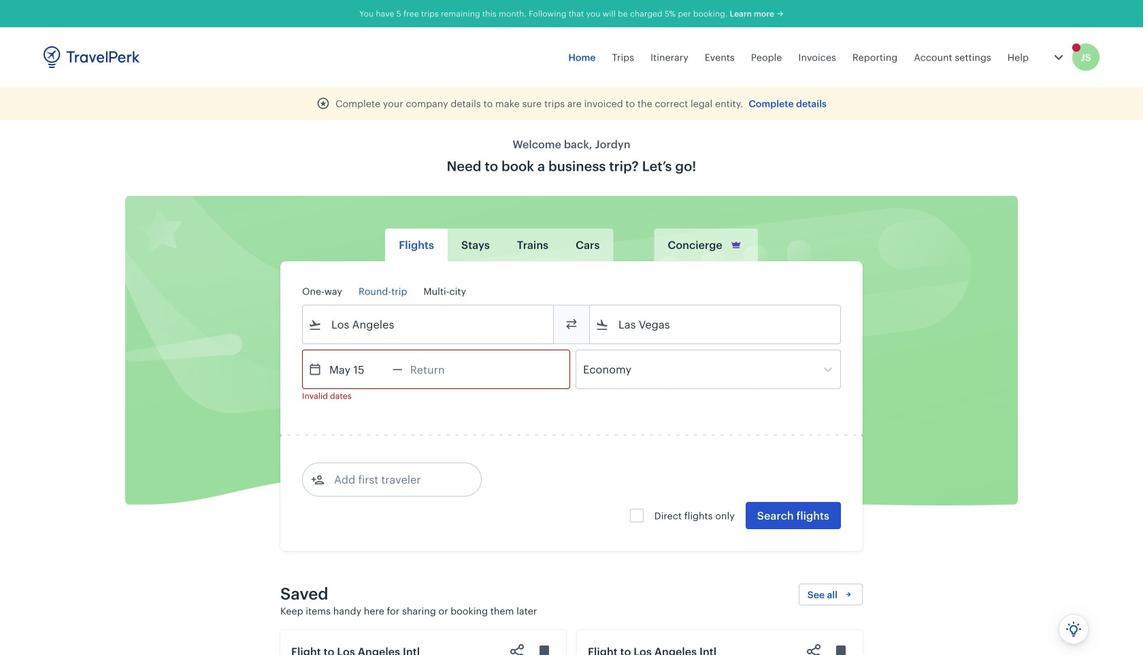 Task type: describe. For each thing, give the bounding box(es) containing it.
Return text field
[[403, 350, 473, 389]]

To search field
[[609, 314, 823, 335]]

From search field
[[322, 314, 535, 335]]

Depart text field
[[322, 350, 393, 389]]

Add first traveler search field
[[325, 469, 466, 491]]



